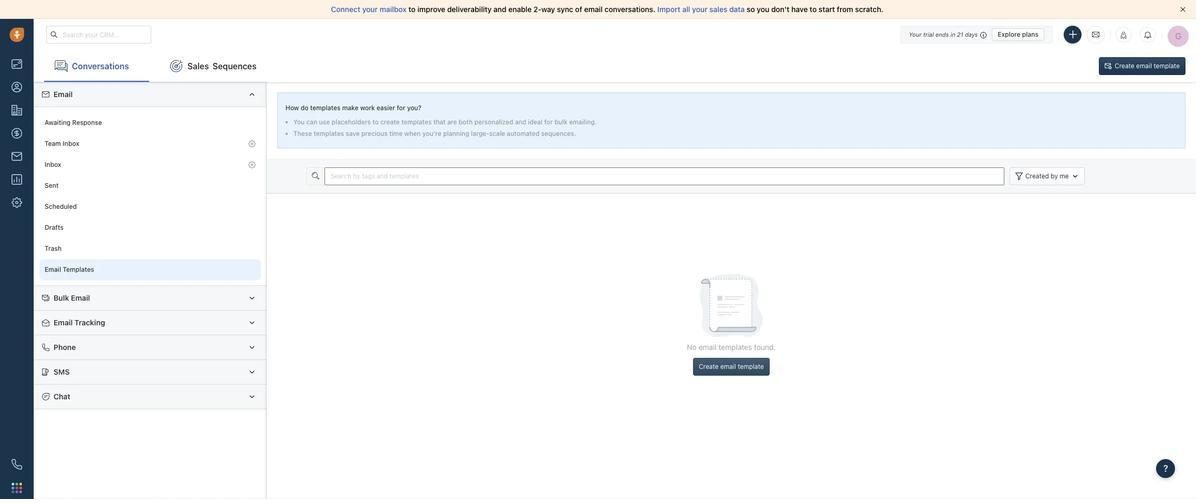 Task type: vqa. For each thing, say whether or not it's contained in the screenshot.
the rightmost Create
yes



Task type: describe. For each thing, give the bounding box(es) containing it.
can
[[306, 118, 317, 126]]

1 vertical spatial template
[[738, 363, 764, 371]]

sales sequences link
[[160, 50, 267, 82]]

me
[[1060, 172, 1069, 180]]

Search by tags and templates text field
[[324, 167, 1004, 185]]

when
[[404, 130, 421, 138]]

phone image
[[12, 459, 22, 470]]

sms
[[54, 368, 70, 376]]

import all your sales data link
[[657, 5, 747, 14]]

create
[[380, 118, 400, 126]]

automated
[[507, 130, 540, 138]]

drafts
[[45, 224, 63, 232]]

you can use placeholders to create templates that are both personalized and ideal for bulk emailing. these templates save precious time when you're planning large-scale automated sequences.
[[293, 118, 597, 138]]

connect your mailbox to improve deliverability and enable 2-way sync of email conversations. import all your sales data so you don't have to start from scratch.
[[331, 5, 884, 14]]

explore plans link
[[992, 28, 1044, 41]]

for inside you can use placeholders to create templates that are both personalized and ideal for bulk emailing. these templates save precious time when you're planning large-scale automated sequences.
[[544, 118, 553, 126]]

planning
[[443, 130, 469, 138]]

no email templates found.
[[687, 343, 776, 352]]

placeholders
[[332, 118, 371, 126]]

sales
[[709, 5, 727, 14]]

templates
[[63, 266, 94, 274]]

1 your from the left
[[362, 5, 378, 14]]

templates left found. on the right of page
[[719, 343, 752, 352]]

scheduled
[[45, 203, 77, 211]]

you?
[[407, 104, 421, 112]]

sent
[[45, 182, 59, 190]]

time
[[389, 130, 403, 138]]

awaiting response link
[[39, 112, 261, 133]]

0 vertical spatial create email template button
[[1099, 57, 1186, 75]]

21
[[957, 31, 963, 38]]

created
[[1025, 172, 1049, 180]]

both
[[459, 118, 473, 126]]

large-
[[471, 130, 489, 138]]

all
[[682, 5, 690, 14]]

templates up when
[[401, 118, 432, 126]]

email templates
[[45, 266, 94, 274]]

and inside you can use placeholders to create templates that are both personalized and ideal for bulk emailing. these templates save precious time when you're planning large-scale automated sequences.
[[515, 118, 526, 126]]

ideal
[[528, 118, 543, 126]]

0 horizontal spatial create email template
[[699, 363, 764, 371]]

in
[[951, 31, 955, 38]]

close image
[[1180, 7, 1186, 12]]

created by me
[[1025, 172, 1069, 180]]

from
[[837, 5, 853, 14]]

0 vertical spatial create email template
[[1115, 62, 1180, 70]]

0 horizontal spatial and
[[494, 5, 506, 14]]

connect
[[331, 5, 360, 14]]

1 horizontal spatial inbox
[[63, 140, 79, 148]]

tracking
[[75, 318, 105, 327]]

plans
[[1022, 30, 1039, 38]]

tab list containing conversations
[[34, 50, 267, 82]]

phone
[[54, 343, 76, 352]]

2-
[[534, 5, 541, 14]]

sequences.
[[541, 130, 576, 138]]

connect your mailbox link
[[331, 5, 409, 14]]

do
[[301, 104, 308, 112]]

email templates link
[[39, 259, 261, 280]]

how do templates make work easier for you?
[[286, 104, 421, 112]]

easier
[[377, 104, 395, 112]]

don't
[[771, 5, 790, 14]]

templates down use
[[314, 130, 344, 138]]

conversations link
[[44, 50, 149, 82]]

work
[[360, 104, 375, 112]]

freshworks switcher image
[[12, 483, 22, 493]]

sales sequences
[[187, 61, 257, 71]]

personalized
[[474, 118, 513, 126]]

mailbox
[[380, 5, 407, 14]]

are
[[447, 118, 457, 126]]

scheduled link
[[39, 196, 261, 217]]

phone element
[[6, 454, 27, 475]]

your
[[909, 31, 922, 38]]

use
[[319, 118, 330, 126]]

these
[[293, 130, 312, 138]]



Task type: locate. For each thing, give the bounding box(es) containing it.
of
[[575, 5, 582, 14]]

1 horizontal spatial create
[[1115, 62, 1135, 70]]

email
[[54, 90, 73, 99], [45, 266, 61, 274], [71, 294, 90, 302], [54, 318, 73, 327]]

how
[[286, 104, 299, 112]]

inbox
[[63, 140, 79, 148], [45, 161, 61, 169]]

template
[[1154, 62, 1180, 70], [738, 363, 764, 371]]

start
[[819, 5, 835, 14]]

to inside you can use placeholders to create templates that are both personalized and ideal for bulk emailing. these templates save precious time when you're planning large-scale automated sequences.
[[373, 118, 379, 126]]

trash link
[[39, 238, 261, 259]]

1 vertical spatial create email template
[[699, 363, 764, 371]]

to
[[409, 5, 416, 14], [810, 5, 817, 14], [373, 118, 379, 126]]

awaiting response
[[45, 119, 102, 127]]

0 vertical spatial template
[[1154, 62, 1180, 70]]

sales
[[187, 61, 209, 71]]

for left you?
[[397, 104, 405, 112]]

inbox right team
[[63, 140, 79, 148]]

bulk
[[54, 294, 69, 302]]

for
[[397, 104, 405, 112], [544, 118, 553, 126]]

deliverability
[[447, 5, 492, 14]]

0 vertical spatial inbox
[[63, 140, 79, 148]]

data
[[729, 5, 745, 14]]

response
[[72, 119, 102, 127]]

email for email tracking
[[54, 318, 73, 327]]

so
[[747, 5, 755, 14]]

conversations
[[72, 61, 129, 71]]

0 vertical spatial and
[[494, 5, 506, 14]]

import
[[657, 5, 680, 14]]

created by me button
[[1010, 167, 1085, 185], [1010, 167, 1085, 185]]

2 your from the left
[[692, 5, 708, 14]]

team inbox
[[45, 140, 79, 148]]

to up precious
[[373, 118, 379, 126]]

improve
[[417, 5, 445, 14]]

trash
[[45, 245, 62, 253]]

sync
[[557, 5, 573, 14]]

that
[[433, 118, 446, 126]]

0 horizontal spatial inbox
[[45, 161, 61, 169]]

1 vertical spatial create
[[699, 363, 719, 371]]

1 horizontal spatial create email template
[[1115, 62, 1180, 70]]

0 vertical spatial create
[[1115, 62, 1135, 70]]

scratch.
[[855, 5, 884, 14]]

templates up use
[[310, 104, 340, 112]]

create
[[1115, 62, 1135, 70], [699, 363, 719, 371]]

sent link
[[39, 175, 261, 196]]

your left mailbox
[[362, 5, 378, 14]]

you
[[293, 118, 305, 126]]

your trial ends in 21 days
[[909, 31, 978, 38]]

0 horizontal spatial your
[[362, 5, 378, 14]]

drafts link
[[39, 217, 261, 238]]

1 horizontal spatial your
[[692, 5, 708, 14]]

emailing.
[[569, 118, 597, 126]]

email for email templates
[[45, 266, 61, 274]]

email right bulk
[[71, 294, 90, 302]]

and
[[494, 5, 506, 14], [515, 118, 526, 126]]

0 horizontal spatial create email template button
[[693, 358, 770, 376]]

your
[[362, 5, 378, 14], [692, 5, 708, 14]]

team
[[45, 140, 61, 148]]

email up phone
[[54, 318, 73, 327]]

trial
[[923, 31, 934, 38]]

by
[[1051, 172, 1058, 180]]

scale
[[489, 130, 505, 138]]

found.
[[754, 343, 776, 352]]

bulk email
[[54, 294, 90, 302]]

email down trash
[[45, 266, 61, 274]]

awaiting
[[45, 119, 71, 127]]

way
[[541, 5, 555, 14]]

and left enable
[[494, 5, 506, 14]]

to left start on the right of page
[[810, 5, 817, 14]]

1 horizontal spatial create email template button
[[1099, 57, 1186, 75]]

email tracking
[[54, 318, 105, 327]]

email image
[[1092, 30, 1100, 39]]

1 horizontal spatial template
[[1154, 62, 1180, 70]]

days
[[965, 31, 978, 38]]

have
[[791, 5, 808, 14]]

tab list
[[34, 50, 267, 82]]

explore plans
[[998, 30, 1039, 38]]

1 horizontal spatial and
[[515, 118, 526, 126]]

create email template button
[[1099, 57, 1186, 75], [693, 358, 770, 376]]

0 horizontal spatial to
[[373, 118, 379, 126]]

no
[[687, 343, 697, 352]]

make
[[342, 104, 358, 112]]

Search your CRM... text field
[[46, 26, 151, 44]]

enable
[[508, 5, 532, 14]]

1 horizontal spatial for
[[544, 118, 553, 126]]

sequences
[[213, 61, 257, 71]]

0 vertical spatial for
[[397, 104, 405, 112]]

0 horizontal spatial create
[[699, 363, 719, 371]]

1 vertical spatial inbox
[[45, 161, 61, 169]]

to right mailbox
[[409, 5, 416, 14]]

email
[[584, 5, 603, 14], [1136, 62, 1152, 70], [699, 343, 717, 352], [720, 363, 736, 371]]

for left bulk
[[544, 118, 553, 126]]

1 vertical spatial and
[[515, 118, 526, 126]]

templates
[[310, 104, 340, 112], [401, 118, 432, 126], [314, 130, 344, 138], [719, 343, 752, 352]]

1 vertical spatial for
[[544, 118, 553, 126]]

0 horizontal spatial for
[[397, 104, 405, 112]]

precious
[[361, 130, 388, 138]]

inbox link
[[39, 154, 261, 175]]

create email template
[[1115, 62, 1180, 70], [699, 363, 764, 371]]

email for email
[[54, 90, 73, 99]]

bulk
[[555, 118, 568, 126]]

0 horizontal spatial template
[[738, 363, 764, 371]]

chat
[[54, 392, 70, 401]]

and up 'automated'
[[515, 118, 526, 126]]

explore
[[998, 30, 1021, 38]]

1 horizontal spatial to
[[409, 5, 416, 14]]

ends
[[936, 31, 949, 38]]

inbox down team
[[45, 161, 61, 169]]

email up awaiting
[[54, 90, 73, 99]]

you're
[[422, 130, 441, 138]]

2 horizontal spatial to
[[810, 5, 817, 14]]

your right all
[[692, 5, 708, 14]]

1 vertical spatial create email template button
[[693, 358, 770, 376]]

save
[[346, 130, 360, 138]]

you
[[757, 5, 769, 14]]



